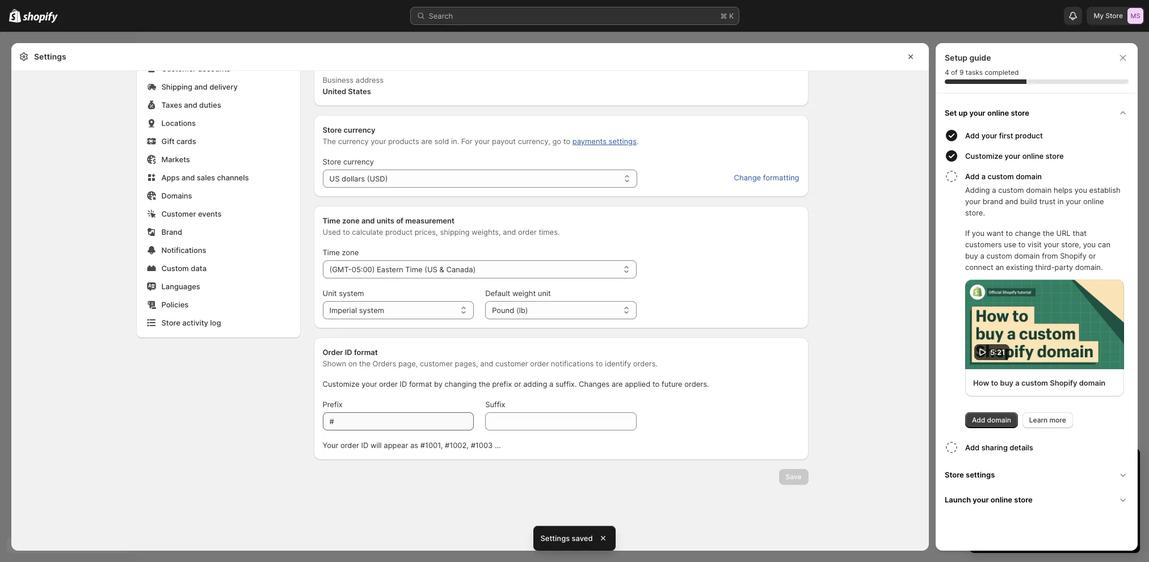 Task type: locate. For each thing, give the bounding box(es) containing it.
your for your trial ends on
[[981, 480, 997, 489]]

0 horizontal spatial or
[[514, 380, 521, 389]]

0 vertical spatial trial
[[1080, 459, 1101, 473]]

first up customize your online store
[[999, 131, 1013, 140]]

you left can
[[1083, 240, 1096, 249]]

trial inside 'dropdown button'
[[1080, 459, 1101, 473]]

taxes
[[161, 100, 182, 110]]

0 horizontal spatial are
[[421, 137, 432, 146]]

your inside "button"
[[970, 108, 986, 117]]

settings right payments
[[609, 137, 637, 146]]

customer for customer events
[[161, 209, 196, 219]]

order inside order id format shown on the orders page, customer pages, and customer order notifications to identify orders.
[[530, 359, 549, 368]]

custom down customize your online store
[[988, 172, 1014, 181]]

identify
[[605, 359, 631, 368]]

0 vertical spatial your
[[323, 441, 338, 450]]

1 vertical spatial store
[[1046, 152, 1064, 161]]

store inside customize your online store button
[[1046, 152, 1064, 161]]

0 vertical spatial product
[[1015, 131, 1043, 140]]

id left will at left bottom
[[361, 441, 368, 450]]

delivery
[[210, 82, 238, 91]]

1 vertical spatial zone
[[342, 248, 359, 257]]

5:21 button
[[965, 280, 1124, 369]]

⌘ k
[[720, 11, 734, 20]]

to left future
[[653, 380, 660, 389]]

a left plan
[[1005, 498, 1009, 507]]

orders. right future
[[685, 380, 709, 389]]

0 vertical spatial customize
[[965, 152, 1003, 161]]

order
[[518, 228, 537, 237], [530, 359, 549, 368], [379, 380, 398, 389], [340, 441, 359, 450]]

1 vertical spatial 3
[[1088, 509, 1092, 518]]

0 vertical spatial currency
[[344, 125, 375, 135]]

0 vertical spatial customer
[[161, 64, 196, 73]]

id inside order id format shown on the orders page, customer pages, and customer order notifications to identify orders.
[[345, 348, 352, 357]]

0 horizontal spatial buy
[[965, 251, 978, 261]]

0 vertical spatial settings
[[34, 52, 66, 61]]

to
[[563, 137, 570, 146], [343, 228, 350, 237], [1006, 229, 1013, 238], [1019, 240, 1026, 249], [596, 359, 603, 368], [991, 378, 998, 387], [653, 380, 660, 389], [1028, 498, 1035, 507]]

to inside order id format shown on the orders page, customer pages, and customer order notifications to identify orders.
[[596, 359, 603, 368]]

settings inside dialog
[[34, 52, 66, 61]]

store up "add a custom domain" button in the top right of the page
[[1046, 152, 1064, 161]]

customize up add a custom domain
[[965, 152, 1003, 161]]

store for customize your online store
[[1046, 152, 1064, 161]]

settings saved
[[541, 534, 593, 543]]

1 horizontal spatial of
[[951, 68, 958, 77]]

1 horizontal spatial trial
[[1080, 459, 1101, 473]]

apps
[[161, 173, 180, 182]]

orders. inside order id format shown on the orders page, customer pages, and customer order notifications to identify orders.
[[633, 359, 658, 368]]

data
[[191, 264, 207, 273]]

store inside button
[[945, 470, 964, 479]]

1 customer from the left
[[420, 359, 453, 368]]

0 horizontal spatial of
[[396, 216, 404, 225]]

zone inside time zone and units of measurement used to calculate product prices, shipping weights, and order times.
[[342, 216, 360, 225]]

0 vertical spatial in
[[1058, 197, 1064, 206]]

3 days left in your trial element
[[970, 478, 1140, 553]]

trial down add sharing details button
[[1080, 459, 1101, 473]]

0 vertical spatial or
[[1089, 251, 1096, 261]]

applied
[[625, 380, 651, 389]]

domains
[[161, 191, 192, 200]]

customer for customer accounts
[[161, 64, 196, 73]]

custom down add a custom domain
[[998, 186, 1024, 195]]

add a custom domain
[[965, 172, 1042, 181]]

id right order
[[345, 348, 352, 357]]

settings inside button
[[966, 470, 995, 479]]

shopify image
[[23, 12, 58, 23]]

settings for settings saved
[[541, 534, 570, 543]]

0 vertical spatial settings
[[609, 137, 637, 146]]

your down add sharing details button
[[1054, 459, 1077, 473]]

customer up by
[[420, 359, 453, 368]]

in down helps
[[1058, 197, 1064, 206]]

online inside "button"
[[988, 108, 1009, 117]]

0 vertical spatial time
[[323, 216, 340, 225]]

0 horizontal spatial your
[[323, 441, 338, 450]]

adding a custom domain helps you establish your brand and build trust in your online store.
[[965, 186, 1121, 217]]

and left "build" at the right of page
[[1005, 197, 1018, 206]]

or inside if you want to change the url that customers use to visit your store, you can buy a custom domain from shopify or connect an existing third-party domain.
[[1089, 251, 1096, 261]]

1 horizontal spatial buy
[[1000, 378, 1014, 387]]

zone up calculate
[[342, 216, 360, 225]]

2 vertical spatial store
[[1014, 495, 1033, 504]]

and inside the shipping and delivery link
[[194, 82, 208, 91]]

locations link
[[143, 115, 293, 131]]

store
[[1011, 108, 1030, 117], [1046, 152, 1064, 161], [1014, 495, 1033, 504]]

you right if
[[972, 229, 985, 238]]

url
[[1056, 229, 1071, 238]]

1 vertical spatial you
[[972, 229, 985, 238]]

1 horizontal spatial product
[[1015, 131, 1043, 140]]

your down 'add your first product'
[[1005, 152, 1021, 161]]

to inside store currency the currency your products are sold in. for your payout currency, go to payments settings .
[[563, 137, 570, 146]]

store inside store currency the currency your products are sold in. for your payout currency, go to payments settings .
[[323, 125, 342, 135]]

of inside setup guide dialog
[[951, 68, 958, 77]]

online up just
[[991, 495, 1013, 504]]

2 customer from the left
[[495, 359, 528, 368]]

2 vertical spatial id
[[361, 441, 368, 450]]

settings up launch your online store
[[966, 470, 995, 479]]

business address united states
[[323, 75, 384, 96]]

and right weights,
[[503, 228, 516, 237]]

trial up months.
[[1109, 498, 1123, 507]]

1 horizontal spatial first
[[1072, 509, 1086, 518]]

you right helps
[[1075, 186, 1087, 195]]

and inside order id format shown on the orders page, customer pages, and customer order notifications to identify orders.
[[480, 359, 493, 368]]

0 horizontal spatial first
[[999, 131, 1013, 140]]

business
[[323, 75, 354, 85]]

add sharing details button
[[965, 437, 1133, 458]]

store down policies
[[161, 318, 180, 327]]

eastern
[[377, 265, 403, 274]]

1 vertical spatial your
[[981, 480, 997, 489]]

store.
[[965, 208, 985, 217]]

to right go
[[563, 137, 570, 146]]

1 vertical spatial format
[[409, 380, 432, 389]]

on right shown
[[348, 359, 357, 368]]

zone for time zone and units of measurement used to calculate product prices, shipping weights, and order times.
[[342, 216, 360, 225]]

1 vertical spatial product
[[385, 228, 413, 237]]

1 vertical spatial of
[[396, 216, 404, 225]]

1 horizontal spatial orders.
[[685, 380, 709, 389]]

as
[[410, 441, 418, 450]]

customize down shown
[[323, 380, 360, 389]]

custom data
[[161, 264, 207, 273]]

extend
[[1037, 498, 1061, 507]]

if you want to change the url that customers use to visit your store, you can buy a custom domain from shopify or connect an existing third-party domain.
[[965, 229, 1111, 272]]

2 vertical spatial time
[[405, 265, 423, 274]]

1 horizontal spatial in
[[1058, 197, 1064, 206]]

3 left months.
[[1088, 509, 1092, 518]]

2 horizontal spatial the
[[1043, 229, 1054, 238]]

the inside order id format shown on the orders page, customer pages, and customer order notifications to identify orders.
[[359, 359, 371, 368]]

to right used
[[343, 228, 350, 237]]

first inside "select a plan to extend your shopify trial for just $1/month for your first 3 months."
[[1072, 509, 1086, 518]]

for down select
[[981, 509, 991, 518]]

customer down the 'domains'
[[161, 209, 196, 219]]

1 vertical spatial the
[[359, 359, 371, 368]]

a left the suffix.
[[549, 380, 554, 389]]

customize for customize your online store
[[965, 152, 1003, 161]]

and up calculate
[[361, 216, 375, 225]]

shopify
[[1060, 251, 1087, 261], [1050, 378, 1077, 387], [1081, 498, 1107, 507]]

2 vertical spatial the
[[479, 380, 490, 389]]

and inside apps and sales channels "link"
[[182, 173, 195, 182]]

a down customers on the top of page
[[980, 251, 985, 261]]

1 vertical spatial settings
[[541, 534, 570, 543]]

the left url at right top
[[1043, 229, 1054, 238]]

that
[[1073, 229, 1087, 238]]

to right plan
[[1028, 498, 1035, 507]]

currency
[[344, 125, 375, 135], [338, 137, 369, 146], [343, 157, 374, 166]]

add
[[965, 131, 980, 140], [965, 172, 980, 181], [972, 416, 985, 424], [965, 443, 980, 452]]

3 left days
[[981, 459, 989, 473]]

to up use
[[1006, 229, 1013, 238]]

order inside time zone and units of measurement used to calculate product prices, shipping weights, and order times.
[[518, 228, 537, 237]]

months.
[[1094, 509, 1123, 518]]

notifications link
[[143, 242, 293, 258]]

0 vertical spatial on
[[348, 359, 357, 368]]

product inside time zone and units of measurement used to calculate product prices, shipping weights, and order times.
[[385, 228, 413, 237]]

time up (gmt-
[[323, 248, 340, 257]]

in inside adding a custom domain helps you establish your brand and build trust in your online store.
[[1058, 197, 1064, 206]]

0 vertical spatial format
[[354, 348, 378, 357]]

us dollars (usd)
[[329, 174, 388, 183]]

1 vertical spatial are
[[612, 380, 623, 389]]

trial inside "select a plan to extend your shopify trial for just $1/month for your first 3 months."
[[1109, 498, 1123, 507]]

customize your order id format by changing the prefix or adding a suffix. changes are applied to future orders.
[[323, 380, 709, 389]]

1 customer from the top
[[161, 64, 196, 73]]

store for store currency
[[323, 157, 341, 166]]

1 vertical spatial customize
[[323, 380, 360, 389]]

domain.
[[1075, 263, 1103, 272]]

0 horizontal spatial for
[[981, 509, 991, 518]]

first inside button
[[999, 131, 1013, 140]]

store up the
[[323, 125, 342, 135]]

a up adding
[[982, 172, 986, 181]]

0 horizontal spatial customize
[[323, 380, 360, 389]]

0 horizontal spatial on
[[348, 359, 357, 368]]

your up store.
[[965, 197, 981, 206]]

1 vertical spatial in
[[1041, 459, 1050, 473]]

from
[[1042, 251, 1058, 261]]

custom inside button
[[988, 172, 1014, 181]]

1 for from the left
[[981, 509, 991, 518]]

shopify down "store,"
[[1060, 251, 1087, 261]]

1 vertical spatial trial
[[999, 480, 1012, 489]]

2 horizontal spatial trial
[[1109, 498, 1123, 507]]

0 vertical spatial shopify
[[1060, 251, 1087, 261]]

1 horizontal spatial customer
[[495, 359, 528, 368]]

of right units
[[396, 216, 404, 225]]

your down helps
[[1066, 197, 1081, 206]]

trial
[[1080, 459, 1101, 473], [999, 480, 1012, 489], [1109, 498, 1123, 507]]

2 customer from the top
[[161, 209, 196, 219]]

0 vertical spatial zone
[[342, 216, 360, 225]]

0 vertical spatial buy
[[965, 251, 978, 261]]

zone
[[342, 216, 360, 225], [342, 248, 359, 257]]

your inside settings dialog
[[323, 441, 338, 450]]

1 vertical spatial time
[[323, 248, 340, 257]]

store currency the currency your products are sold in. for your payout currency, go to payments settings .
[[323, 125, 639, 146]]

1 horizontal spatial 3
[[1088, 509, 1092, 518]]

2 vertical spatial currency
[[343, 157, 374, 166]]

of left 9
[[951, 68, 958, 77]]

customize inside settings dialog
[[323, 380, 360, 389]]

apps and sales channels link
[[143, 170, 293, 186]]

2 vertical spatial trial
[[1109, 498, 1123, 507]]

third-
[[1035, 263, 1055, 272]]

imperial
[[329, 306, 357, 315]]

up
[[959, 108, 968, 117]]

system right imperial
[[359, 306, 384, 315]]

and right the taxes
[[184, 100, 197, 110]]

of inside time zone and units of measurement used to calculate product prices, shipping weights, and order times.
[[396, 216, 404, 225]]

and inside the taxes and duties link
[[184, 100, 197, 110]]

0 vertical spatial the
[[1043, 229, 1054, 238]]

custom data link
[[143, 261, 293, 276]]

0 horizontal spatial 3
[[981, 459, 989, 473]]

add a custom domain button
[[965, 166, 1133, 184]]

domain inside adding a custom domain helps you establish your brand and build trust in your online store.
[[1026, 186, 1052, 195]]

1 horizontal spatial id
[[361, 441, 368, 450]]

format
[[354, 348, 378, 357], [409, 380, 432, 389]]

your inside 3 days left in your trial element
[[981, 480, 997, 489]]

0 horizontal spatial in
[[1041, 459, 1050, 473]]

online inside adding a custom domain helps you establish your brand and build trust in your online store.
[[1083, 197, 1104, 206]]

1 horizontal spatial your
[[981, 480, 997, 489]]

and right pages,
[[480, 359, 493, 368]]

or right the prefix
[[514, 380, 521, 389]]

store up $1/month
[[1014, 495, 1033, 504]]

a up brand
[[992, 186, 996, 195]]

0 horizontal spatial trial
[[999, 480, 1012, 489]]

your up from
[[1044, 240, 1059, 249]]

1 horizontal spatial settings
[[541, 534, 570, 543]]

1 vertical spatial customer
[[161, 209, 196, 219]]

(us
[[425, 265, 438, 274]]

1 vertical spatial id
[[400, 380, 407, 389]]

id down page,
[[400, 380, 407, 389]]

format up orders
[[354, 348, 378, 357]]

0 vertical spatial first
[[999, 131, 1013, 140]]

on right ends
[[1033, 480, 1042, 489]]

store activity log link
[[143, 315, 293, 331]]

order up 'adding'
[[530, 359, 549, 368]]

buy right the how
[[1000, 378, 1014, 387]]

add for add sharing details
[[965, 443, 980, 452]]

1 vertical spatial system
[[359, 306, 384, 315]]

events
[[198, 209, 222, 219]]

are left sold in the left of the page
[[421, 137, 432, 146]]

prices,
[[415, 228, 438, 237]]

online down establish
[[1083, 197, 1104, 206]]

customers
[[965, 240, 1002, 249]]

customize inside customize your online store button
[[965, 152, 1003, 161]]

in
[[1058, 197, 1064, 206], [1041, 459, 1050, 473]]

0 vertical spatial are
[[421, 137, 432, 146]]

first left months.
[[1072, 509, 1086, 518]]

1 vertical spatial currency
[[338, 137, 369, 146]]

time up used
[[323, 216, 340, 225]]

times.
[[539, 228, 560, 237]]

are left applied
[[612, 380, 623, 389]]

online up 'add your first product'
[[988, 108, 1009, 117]]

customize for customize your order id format by changing the prefix or adding a suffix. changes are applied to future orders.
[[323, 380, 360, 389]]

my store image
[[1128, 8, 1144, 24]]

domains link
[[143, 188, 293, 204]]

currency for store currency the currency your products are sold in. for your payout currency, go to payments settings .
[[344, 125, 375, 135]]

unit
[[538, 289, 551, 298]]

online up "add a custom domain" button in the top right of the page
[[1023, 152, 1044, 161]]

customer up customize your order id format by changing the prefix or adding a suffix. changes are applied to future orders. on the bottom of page
[[495, 359, 528, 368]]

are inside store currency the currency your products are sold in. for your payout currency, go to payments settings .
[[421, 137, 432, 146]]

add right mark add sharing details as done icon
[[965, 443, 980, 452]]

product down set up your online store "button"
[[1015, 131, 1043, 140]]

taxes and duties link
[[143, 97, 293, 113]]

to inside "select a plan to extend your shopify trial for just $1/month for your first 3 months."
[[1028, 498, 1035, 507]]

your right for at top left
[[475, 137, 490, 146]]

buy up connect
[[965, 251, 978, 261]]

Prefix text field
[[323, 413, 474, 431]]

3 inside 'dropdown button'
[[981, 459, 989, 473]]

1 vertical spatial settings
[[966, 470, 995, 479]]

(usd)
[[367, 174, 388, 183]]

0 horizontal spatial customer
[[420, 359, 453, 368]]

Suffix text field
[[485, 413, 637, 431]]

markets
[[161, 155, 190, 164]]

settings down shopify image
[[34, 52, 66, 61]]

0 horizontal spatial settings
[[609, 137, 637, 146]]

learn
[[1029, 416, 1048, 424]]

add up adding
[[965, 172, 980, 181]]

store inside launch your online store button
[[1014, 495, 1033, 504]]

custom
[[988, 172, 1014, 181], [998, 186, 1024, 195], [987, 251, 1012, 261], [1022, 378, 1048, 387]]

9
[[960, 68, 964, 77]]

you
[[1075, 186, 1087, 195], [972, 229, 985, 238], [1083, 240, 1096, 249]]

store up 'add your first product'
[[1011, 108, 1030, 117]]

the inside if you want to change the url that customers use to visit your store, you can buy a custom domain from shopify or connect an existing third-party domain.
[[1043, 229, 1054, 238]]

0 horizontal spatial the
[[359, 359, 371, 368]]

0 vertical spatial id
[[345, 348, 352, 357]]

in right left
[[1041, 459, 1050, 473]]

time inside time zone and units of measurement used to calculate product prices, shipping weights, and order times.
[[323, 216, 340, 225]]

ends
[[1014, 480, 1031, 489]]

1 horizontal spatial or
[[1089, 251, 1096, 261]]

trial left ends
[[999, 480, 1012, 489]]

1 horizontal spatial for
[[1043, 509, 1052, 518]]

0 horizontal spatial id
[[345, 348, 352, 357]]

brand
[[983, 197, 1003, 206]]

customer inside 'link'
[[161, 64, 196, 73]]

store up us
[[323, 157, 341, 166]]

time left (us
[[405, 265, 423, 274]]

and right apps
[[182, 173, 195, 182]]

the left the prefix
[[479, 380, 490, 389]]

notifications
[[161, 246, 206, 255]]

your right up
[[970, 108, 986, 117]]

your up launch your online store
[[981, 480, 997, 489]]

for down extend
[[1043, 509, 1052, 518]]

custom up an
[[987, 251, 1012, 261]]

you inside adding a custom domain helps you establish your brand and build trust in your online store.
[[1075, 186, 1087, 195]]

to left identify
[[596, 359, 603, 368]]

1 vertical spatial orders.
[[685, 380, 709, 389]]

units
[[377, 216, 394, 225]]

days
[[992, 459, 1017, 473]]

shipping
[[440, 228, 470, 237]]

2 vertical spatial shopify
[[1081, 498, 1107, 507]]

0 vertical spatial store
[[1011, 108, 1030, 117]]

change
[[1015, 229, 1041, 238]]

5:21
[[990, 348, 1005, 357]]

0 vertical spatial system
[[339, 289, 364, 298]]

or
[[1089, 251, 1096, 261], [514, 380, 521, 389]]

changing
[[445, 380, 477, 389]]

orders. up applied
[[633, 359, 658, 368]]

custom up learn
[[1022, 378, 1048, 387]]

settings left saved
[[541, 534, 570, 543]]

your down prefix
[[323, 441, 338, 450]]

1 horizontal spatial on
[[1033, 480, 1042, 489]]

online
[[988, 108, 1009, 117], [1023, 152, 1044, 161], [1083, 197, 1104, 206], [991, 495, 1013, 504]]

your inside 'dropdown button'
[[1054, 459, 1077, 473]]

select
[[981, 498, 1003, 507]]

customer up shipping
[[161, 64, 196, 73]]

1 horizontal spatial settings
[[966, 470, 995, 479]]

0 vertical spatial 3
[[981, 459, 989, 473]]

launch your online store
[[945, 495, 1033, 504]]

1 vertical spatial on
[[1033, 480, 1042, 489]]

0 horizontal spatial format
[[354, 348, 378, 357]]

notifications
[[551, 359, 594, 368]]

launch
[[945, 495, 971, 504]]

0 vertical spatial of
[[951, 68, 958, 77]]

0 horizontal spatial orders.
[[633, 359, 658, 368]]

add up sharing
[[972, 416, 985, 424]]

customer
[[161, 64, 196, 73], [161, 209, 196, 219]]

measurement
[[405, 216, 455, 225]]

shopify up months.
[[1081, 498, 1107, 507]]

plan
[[1011, 498, 1026, 507]]

1 horizontal spatial are
[[612, 380, 623, 389]]

add domain
[[972, 416, 1011, 424]]

0 horizontal spatial settings
[[34, 52, 66, 61]]

1 horizontal spatial customize
[[965, 152, 1003, 161]]

or up domain.
[[1089, 251, 1096, 261]]

1 vertical spatial first
[[1072, 509, 1086, 518]]

0 vertical spatial you
[[1075, 186, 1087, 195]]

a inside "add a custom domain" button
[[982, 172, 986, 181]]



Task type: describe. For each thing, give the bounding box(es) containing it.
imperial system
[[329, 306, 384, 315]]

store,
[[1061, 240, 1081, 249]]

(gmt-
[[329, 265, 352, 274]]

store right my
[[1106, 11, 1123, 20]]

shopify inside if you want to change the url that customers use to visit your store, you can buy a custom domain from shopify or connect an existing third-party domain.
[[1060, 251, 1087, 261]]

&
[[440, 265, 444, 274]]

change formatting
[[734, 173, 799, 182]]

domain inside button
[[1016, 172, 1042, 181]]

your down set up your online store
[[982, 131, 997, 140]]

add for add your first product
[[965, 131, 980, 140]]

3 inside "select a plan to extend your shopify trial for just $1/month for your first 3 months."
[[1088, 509, 1092, 518]]

change formatting button
[[727, 170, 806, 186]]

set up your online store button
[[940, 100, 1133, 125]]

party
[[1055, 263, 1073, 272]]

to right use
[[1019, 240, 1026, 249]]

your down orders
[[362, 380, 377, 389]]

weight
[[512, 289, 536, 298]]

my
[[1094, 11, 1104, 20]]

setup guide
[[945, 53, 991, 62]]

1 horizontal spatial format
[[409, 380, 432, 389]]

order left will at left bottom
[[340, 441, 359, 450]]

if
[[965, 229, 970, 238]]

zone for time zone
[[342, 248, 359, 257]]

custom inside if you want to change the url that customers use to visit your store, you can buy a custom domain from shopify or connect an existing third-party domain.
[[987, 251, 1012, 261]]

shipping and delivery link
[[143, 79, 293, 95]]

just
[[993, 509, 1006, 518]]

a right the how
[[1016, 378, 1020, 387]]

details
[[1010, 443, 1033, 452]]

time for time zone
[[323, 248, 340, 257]]

prefix
[[492, 380, 512, 389]]

mark add a custom domain as done image
[[945, 170, 959, 183]]

store inside set up your online store "button"
[[1011, 108, 1030, 117]]

prefix
[[323, 400, 343, 409]]

customer events
[[161, 209, 222, 219]]

4
[[945, 68, 949, 77]]

or inside settings dialog
[[514, 380, 521, 389]]

the for on
[[359, 359, 371, 368]]

a inside settings dialog
[[549, 380, 554, 389]]

appear
[[384, 441, 408, 450]]

states
[[348, 87, 371, 96]]

customer events link
[[143, 206, 293, 222]]

an
[[996, 263, 1004, 272]]

store for launch your online store
[[1014, 495, 1033, 504]]

go
[[552, 137, 561, 146]]

a inside "select a plan to extend your shopify trial for just $1/month for your first 3 months."
[[1005, 498, 1009, 507]]

add your first product
[[965, 131, 1043, 140]]

mark add sharing details as done image
[[945, 441, 959, 454]]

setup guide dialog
[[936, 43, 1138, 551]]

custom inside adding a custom domain helps you establish your brand and build trust in your online store.
[[998, 186, 1024, 195]]

to right the how
[[991, 378, 998, 387]]

a inside if you want to change the url that customers use to visit your store, you can buy a custom domain from shopify or connect an existing third-party domain.
[[980, 251, 985, 261]]

1 horizontal spatial the
[[479, 380, 490, 389]]

to inside time zone and units of measurement used to calculate product prices, shipping weights, and order times.
[[343, 228, 350, 237]]

channels
[[217, 173, 249, 182]]

your inside if you want to change the url that customers use to visit your store, you can buy a custom domain from shopify or connect an existing third-party domain.
[[1044, 240, 1059, 249]]

completed
[[985, 68, 1019, 77]]

and inside adding a custom domain helps you establish your brand and build trust in your online store.
[[1005, 197, 1018, 206]]

formatting
[[763, 173, 799, 182]]

system for imperial system
[[359, 306, 384, 315]]

add for add a custom domain
[[965, 172, 980, 181]]

domain inside if you want to change the url that customers use to visit your store, you can buy a custom domain from shopify or connect an existing third-party domain.
[[1014, 251, 1040, 261]]

store settings button
[[940, 462, 1133, 487]]

your left products
[[371, 137, 386, 146]]

visit
[[1028, 240, 1042, 249]]

⌘
[[720, 11, 727, 20]]

setup
[[945, 53, 968, 62]]

the for change
[[1043, 229, 1054, 238]]

format inside order id format shown on the orders page, customer pages, and customer order notifications to identify orders.
[[354, 348, 378, 357]]

2 horizontal spatial id
[[400, 380, 407, 389]]

shopify inside "select a plan to extend your shopify trial for just $1/month for your first 3 months."
[[1081, 498, 1107, 507]]

cards
[[176, 137, 196, 146]]

sold
[[434, 137, 449, 146]]

#1002,
[[445, 441, 469, 450]]

my store
[[1094, 11, 1123, 20]]

order down orders
[[379, 380, 398, 389]]

default
[[485, 289, 510, 298]]

set
[[945, 108, 957, 117]]

suffix.
[[556, 380, 577, 389]]

pages,
[[455, 359, 478, 368]]

settings inside store currency the currency your products are sold in. for your payout currency, go to payments settings .
[[609, 137, 637, 146]]

2 for from the left
[[1043, 509, 1052, 518]]

adding
[[523, 380, 547, 389]]

will
[[371, 441, 382, 450]]

1 vertical spatial buy
[[1000, 378, 1014, 387]]

on inside 3 days left in your trial element
[[1033, 480, 1042, 489]]

a inside adding a custom domain helps you establish your brand and build trust in your online store.
[[992, 186, 996, 195]]

us
[[329, 174, 340, 183]]

on inside order id format shown on the orders page, customer pages, and customer order notifications to identify orders.
[[348, 359, 357, 368]]

your down extend
[[1054, 509, 1070, 518]]

store for store settings
[[945, 470, 964, 479]]

time zone and units of measurement used to calculate product prices, shipping weights, and order times.
[[323, 216, 560, 237]]

time for time zone and units of measurement used to calculate product prices, shipping weights, and order times.
[[323, 216, 340, 225]]

change
[[734, 173, 761, 182]]

product inside button
[[1015, 131, 1043, 140]]

how to buy a custom shopify domain
[[973, 378, 1106, 387]]

add a custom domain element
[[943, 184, 1133, 428]]

apps and sales channels
[[161, 173, 249, 182]]

currency for store currency
[[343, 157, 374, 166]]

add for add domain
[[972, 416, 985, 424]]

store currency
[[323, 157, 374, 166]]

(gmt-05:00) eastern time (us & canada)
[[329, 265, 476, 274]]

address
[[356, 75, 384, 85]]

accounts
[[198, 64, 230, 73]]

adding
[[965, 186, 990, 195]]

how
[[973, 378, 989, 387]]

your right extend
[[1063, 498, 1079, 507]]

store for store currency the currency your products are sold in. for your payout currency, go to payments settings .
[[323, 125, 342, 135]]

gift
[[161, 137, 175, 146]]

left
[[1020, 459, 1038, 473]]

store for store activity log
[[161, 318, 180, 327]]

policies
[[161, 300, 189, 309]]

buy inside if you want to change the url that customers use to visit your store, you can buy a custom domain from shopify or connect an existing third-party domain.
[[965, 251, 978, 261]]

your for your order id will appear as #1001, #1002, #1003 ...
[[323, 441, 338, 450]]

dollars
[[342, 174, 365, 183]]

saved
[[572, 534, 593, 543]]

gift cards
[[161, 137, 196, 146]]

select a plan to extend your shopify trial for just $1/month for your first 3 months.
[[981, 498, 1123, 518]]

3 days left in your trial button
[[970, 449, 1140, 473]]

suffix
[[485, 400, 505, 409]]

2 vertical spatial you
[[1083, 240, 1096, 249]]

locations
[[161, 119, 196, 128]]

canada)
[[446, 265, 476, 274]]

want
[[987, 229, 1004, 238]]

sales
[[197, 173, 215, 182]]

the
[[323, 137, 336, 146]]

build
[[1020, 197, 1037, 206]]

in inside 3 days left in your trial 'dropdown button'
[[1041, 459, 1050, 473]]

calculate
[[352, 228, 383, 237]]

helps
[[1054, 186, 1073, 195]]

system for unit system
[[339, 289, 364, 298]]

settings for settings
[[34, 52, 66, 61]]

markets link
[[143, 152, 293, 167]]

k
[[729, 11, 734, 20]]

launch your online store button
[[940, 487, 1133, 512]]

shown
[[323, 359, 346, 368]]

unit
[[323, 289, 337, 298]]

used
[[323, 228, 341, 237]]

shopify image
[[9, 9, 21, 23]]

your right launch on the bottom of page
[[973, 495, 989, 504]]

4 of 9 tasks completed
[[945, 68, 1019, 77]]

settings dialog
[[11, 0, 929, 551]]

1 vertical spatial shopify
[[1050, 378, 1077, 387]]



Task type: vqa. For each thing, say whether or not it's contained in the screenshot.
dialog
no



